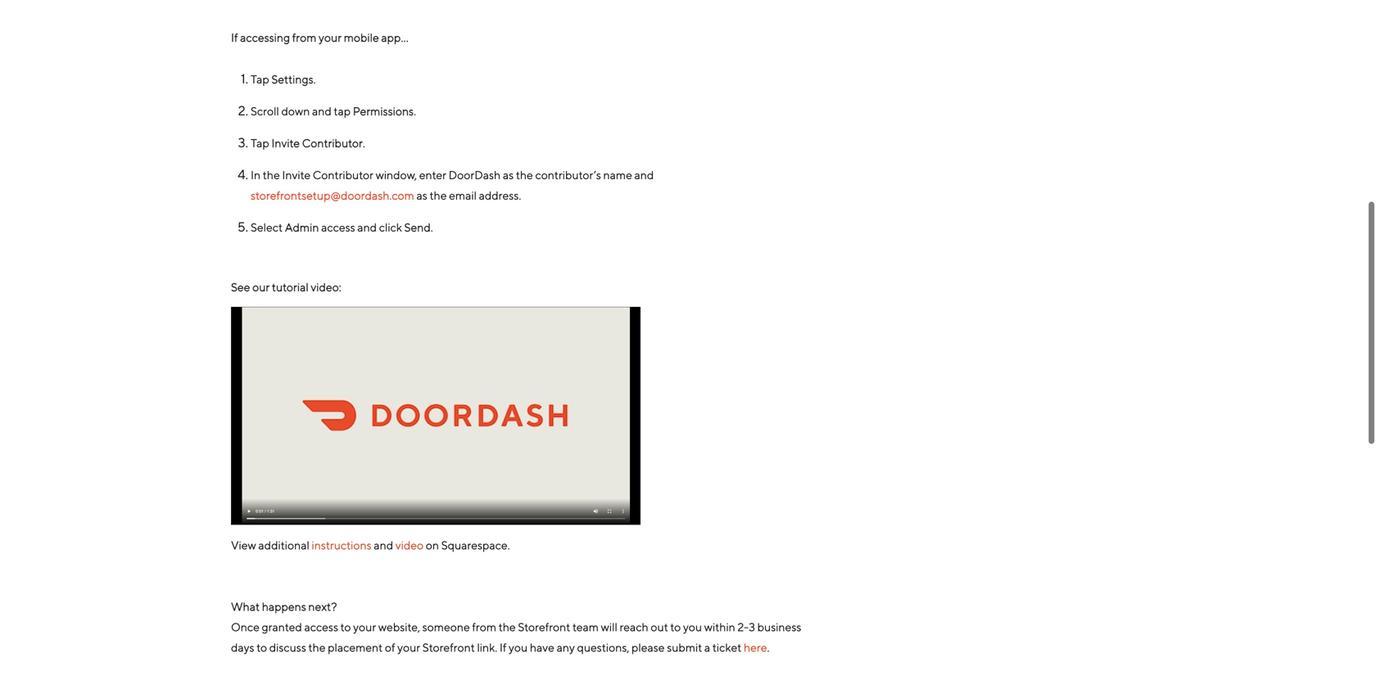 Task type: describe. For each thing, give the bounding box(es) containing it.
ticket
[[712, 641, 741, 655]]

1 horizontal spatial storefront
[[518, 621, 570, 635]]

select
[[251, 221, 283, 234]]

website,
[[378, 621, 420, 635]]

tap settings .
[[251, 72, 316, 86]]

1 vertical spatial your
[[353, 621, 376, 635]]

enter
[[419, 168, 446, 182]]

​​.
[[767, 641, 769, 655]]

doordash
[[449, 168, 501, 182]]

questions,
[[577, 641, 629, 655]]

if accessing from your mobile app…
[[231, 31, 408, 44]]

what
[[231, 601, 260, 614]]

0 vertical spatial from
[[292, 31, 316, 44]]

tap for tap settings .
[[251, 72, 269, 86]]

tutorial
[[272, 281, 309, 294]]

squarespace.
[[441, 539, 510, 553]]

down
[[281, 104, 310, 118]]

2 horizontal spatial to
[[670, 621, 681, 635]]

see
[[231, 281, 250, 294]]

video
[[395, 539, 424, 553]]

tap for tap invite contributor .
[[251, 136, 269, 150]]

scroll down and tap permissions .
[[251, 104, 416, 118]]

1 horizontal spatial to
[[340, 621, 351, 635]]

business
[[757, 621, 801, 635]]

in
[[251, 168, 261, 182]]

and inside in the invite contributor window, enter doordash as the contributor's name and storefrontsetup@doordash.com as the email address.
[[634, 168, 654, 182]]

1 horizontal spatial you
[[683, 621, 702, 635]]

here
[[744, 641, 767, 655]]

1 horizontal spatial as
[[503, 168, 514, 182]]

submit
[[667, 641, 702, 655]]

select admin access and click send .
[[251, 221, 435, 234]]

storefrontsetup@doordash.com
[[251, 189, 414, 202]]

. right click
[[431, 221, 433, 234]]

send
[[404, 221, 431, 234]]

contributor inside in the invite contributor window, enter doordash as the contributor's name and storefrontsetup@doordash.com as the email address.
[[313, 168, 373, 182]]

0 vertical spatial access
[[321, 221, 355, 234]]

here ​​.
[[744, 641, 769, 655]]

what happens next? once granted access to your website, someone from the storefront team will reach out to you within 2-3 business days to discuss the placement of your storefront link. if you have any questions, please submit a ticket
[[231, 601, 801, 655]]

contributor's
[[535, 168, 601, 182]]

invite inside in the invite contributor window, enter doordash as the contributor's name and storefrontsetup@doordash.com as the email address.
[[282, 168, 311, 182]]

user-added image image
[[231, 307, 641, 526]]

and left tap
[[312, 104, 332, 118]]

mobile
[[344, 31, 379, 44]]

the down enter
[[430, 189, 447, 202]]

out
[[651, 621, 668, 635]]

1 vertical spatial as
[[417, 189, 427, 202]]

the up address.
[[516, 168, 533, 182]]

someone
[[422, 621, 470, 635]]

0 horizontal spatial you
[[509, 641, 528, 655]]

granted
[[262, 621, 302, 635]]

here link
[[744, 641, 767, 655]]

. down permissions
[[363, 136, 365, 150]]

see our tutorial video:
[[231, 281, 341, 294]]

have
[[530, 641, 554, 655]]

. up scroll down and tap permissions .
[[313, 72, 316, 86]]

next?
[[308, 601, 337, 614]]

0 vertical spatial invite
[[271, 136, 300, 150]]

window,
[[376, 168, 417, 182]]

address.
[[479, 189, 521, 202]]

name
[[603, 168, 632, 182]]

0 vertical spatial if
[[231, 31, 238, 44]]

settings
[[271, 72, 313, 86]]

view
[[231, 539, 256, 553]]

access inside what happens next? once granted access to your website, someone from the storefront team will reach out to you within 2-3 business days to discuss the placement of your storefront link. if you have any questions, please submit a ticket
[[304, 621, 338, 635]]

0 horizontal spatial your
[[319, 31, 342, 44]]

if inside what happens next? once granted access to your website, someone from the storefront team will reach out to you within 2-3 business days to discuss the placement of your storefront link. if you have any questions, please submit a ticket
[[500, 641, 506, 655]]



Task type: locate. For each thing, give the bounding box(es) containing it.
your
[[319, 31, 342, 44], [353, 621, 376, 635], [397, 641, 420, 655]]

access down next?
[[304, 621, 338, 635]]

to up placement
[[340, 621, 351, 635]]

placement
[[328, 641, 383, 655]]

please
[[632, 641, 665, 655]]

1 vertical spatial storefront
[[422, 641, 475, 655]]

tap invite contributor .
[[251, 136, 365, 150]]

the right discuss
[[308, 641, 326, 655]]

if right link.
[[500, 641, 506, 655]]

access down storefrontsetup@doordash.com
[[321, 221, 355, 234]]

admin
[[285, 221, 319, 234]]

from
[[292, 31, 316, 44], [472, 621, 496, 635]]

invite
[[271, 136, 300, 150], [282, 168, 311, 182]]

as down enter
[[417, 189, 427, 202]]

if
[[231, 31, 238, 44], [500, 641, 506, 655]]

1 horizontal spatial from
[[472, 621, 496, 635]]

permissions
[[353, 104, 414, 118]]

storefront down someone
[[422, 641, 475, 655]]

1 vertical spatial you
[[509, 641, 528, 655]]

you left have
[[509, 641, 528, 655]]

the right someone
[[499, 621, 516, 635]]

2 horizontal spatial your
[[397, 641, 420, 655]]

2-
[[738, 621, 749, 635]]

instructions
[[312, 539, 372, 553]]

1 vertical spatial tap
[[251, 136, 269, 150]]

tap up scroll
[[251, 72, 269, 86]]

1 tap from the top
[[251, 72, 269, 86]]

0 horizontal spatial storefront
[[422, 641, 475, 655]]

of
[[385, 641, 395, 655]]

and left click
[[357, 221, 377, 234]]

accessing
[[240, 31, 290, 44]]

to
[[340, 621, 351, 635], [670, 621, 681, 635], [257, 641, 267, 655]]

video link
[[395, 539, 424, 553]]

2 vertical spatial your
[[397, 641, 420, 655]]

days
[[231, 641, 254, 655]]

1 vertical spatial access
[[304, 621, 338, 635]]

and left video
[[374, 539, 393, 553]]

happens
[[262, 601, 306, 614]]

your up placement
[[353, 621, 376, 635]]

discuss
[[269, 641, 306, 655]]

from right accessing
[[292, 31, 316, 44]]

0 vertical spatial contributor
[[302, 136, 363, 150]]

tap up in
[[251, 136, 269, 150]]

our
[[252, 281, 270, 294]]

to right days
[[257, 641, 267, 655]]

will
[[601, 621, 617, 635]]

your right of
[[397, 641, 420, 655]]

2 tap from the top
[[251, 136, 269, 150]]

storefront up have
[[518, 621, 570, 635]]

you up the submit
[[683, 621, 702, 635]]

your left mobile
[[319, 31, 342, 44]]

the right in
[[263, 168, 280, 182]]

0 vertical spatial storefront
[[518, 621, 570, 635]]

link.
[[477, 641, 497, 655]]

1 horizontal spatial if
[[500, 641, 506, 655]]

click
[[379, 221, 402, 234]]

1 vertical spatial from
[[472, 621, 496, 635]]

1 horizontal spatial your
[[353, 621, 376, 635]]

the
[[263, 168, 280, 182], [516, 168, 533, 182], [430, 189, 447, 202], [499, 621, 516, 635], [308, 641, 326, 655]]

tap
[[334, 104, 351, 118]]

0 horizontal spatial from
[[292, 31, 316, 44]]

invite down tap invite contributor .
[[282, 168, 311, 182]]

access
[[321, 221, 355, 234], [304, 621, 338, 635]]

a
[[704, 641, 710, 655]]

contributor down scroll down and tap permissions .
[[302, 136, 363, 150]]

video:
[[311, 281, 341, 294]]

tap
[[251, 72, 269, 86], [251, 136, 269, 150]]

scroll
[[251, 104, 279, 118]]

1 vertical spatial invite
[[282, 168, 311, 182]]

to right out
[[670, 621, 681, 635]]

.
[[313, 72, 316, 86], [414, 104, 416, 118], [363, 136, 365, 150], [431, 221, 433, 234]]

if left accessing
[[231, 31, 238, 44]]

in the invite contributor window, enter doordash as the contributor's name and storefrontsetup@doordash.com as the email address.
[[251, 168, 654, 202]]

and right name
[[634, 168, 654, 182]]

storefront
[[518, 621, 570, 635], [422, 641, 475, 655]]

0 vertical spatial your
[[319, 31, 342, 44]]

1 vertical spatial contributor
[[313, 168, 373, 182]]

0 horizontal spatial if
[[231, 31, 238, 44]]

email
[[449, 189, 477, 202]]

app…
[[381, 31, 408, 44]]

0 vertical spatial as
[[503, 168, 514, 182]]

and
[[312, 104, 332, 118], [634, 168, 654, 182], [357, 221, 377, 234], [374, 539, 393, 553]]

as up address.
[[503, 168, 514, 182]]

0 horizontal spatial as
[[417, 189, 427, 202]]

invite down down
[[271, 136, 300, 150]]

from up link.
[[472, 621, 496, 635]]

once
[[231, 621, 260, 635]]

on
[[426, 539, 439, 553]]

storefrontsetup@doordash.com link
[[251, 189, 414, 202]]

contributor up storefrontsetup@doordash.com
[[313, 168, 373, 182]]

as
[[503, 168, 514, 182], [417, 189, 427, 202]]

additional
[[258, 539, 309, 553]]

0 vertical spatial you
[[683, 621, 702, 635]]

from inside what happens next? once granted access to your website, someone from the storefront team will reach out to you within 2-3 business days to discuss the placement of your storefront link. if you have any questions, please submit a ticket
[[472, 621, 496, 635]]

you
[[683, 621, 702, 635], [509, 641, 528, 655]]

3
[[749, 621, 755, 635]]

view additional instructions and video on squarespace.
[[231, 539, 512, 553]]

. up "window,"
[[414, 104, 416, 118]]

0 horizontal spatial to
[[257, 641, 267, 655]]

0 vertical spatial tap
[[251, 72, 269, 86]]

instructions link
[[312, 539, 372, 553]]

contributor
[[302, 136, 363, 150], [313, 168, 373, 182]]

within
[[704, 621, 735, 635]]

team
[[573, 621, 599, 635]]

1 vertical spatial if
[[500, 641, 506, 655]]

any
[[557, 641, 575, 655]]

reach
[[620, 621, 648, 635]]



Task type: vqa. For each thing, say whether or not it's contained in the screenshot.
top the Terms
no



